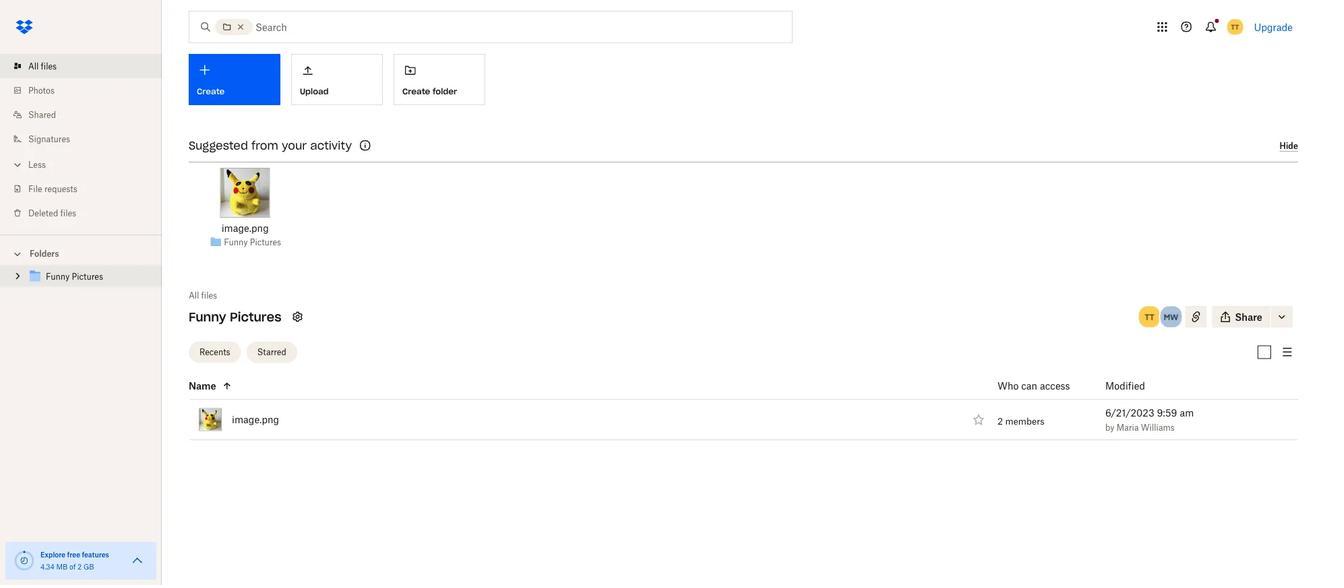 Task type: locate. For each thing, give the bounding box(es) containing it.
/funny pictures/image.png image inside name image.png, modified 6/21/2023 9:59 am, element
[[199, 408, 222, 431]]

2 vertical spatial files
[[201, 290, 217, 300]]

/funny pictures/image.png image down from
[[220, 168, 270, 218]]

image.png inside table
[[232, 414, 279, 425]]

tt left upgrade link
[[1231, 23, 1239, 31]]

explore free features 4.34 mb of 2 gb
[[40, 550, 109, 571]]

create for create folder
[[402, 86, 430, 97]]

image.png link inside name image.png, modified 6/21/2023 9:59 am, element
[[232, 412, 279, 428]]

1 horizontal spatial 2
[[998, 415, 1003, 426]]

list
[[0, 46, 162, 235]]

2 inside table
[[998, 415, 1003, 426]]

create
[[402, 86, 430, 97], [197, 86, 225, 97]]

folder
[[433, 86, 457, 97]]

1 horizontal spatial all files link
[[189, 289, 217, 302]]

0 horizontal spatial all files
[[28, 61, 57, 71]]

all files up photos
[[28, 61, 57, 71]]

quota usage element
[[13, 550, 35, 572]]

create button
[[189, 54, 280, 105]]

hide
[[1280, 141, 1298, 151]]

tt left the mw on the right
[[1145, 312, 1154, 322]]

1 vertical spatial funny
[[46, 272, 70, 282]]

0 horizontal spatial all files link
[[11, 54, 162, 78]]

tt for tt button
[[1145, 312, 1154, 322]]

2 members button
[[998, 415, 1045, 426]]

tt
[[1231, 23, 1239, 31], [1145, 312, 1154, 322]]

funny
[[224, 237, 248, 247], [46, 272, 70, 282], [189, 309, 226, 325]]

shared
[[28, 110, 56, 120]]

requests
[[44, 184, 77, 194]]

/funny pictures/image.png image down name
[[199, 408, 222, 431]]

funny pictures
[[224, 237, 281, 247], [46, 272, 103, 282], [189, 309, 281, 325]]

2 vertical spatial funny
[[189, 309, 226, 325]]

tt inside tt dropdown button
[[1231, 23, 1239, 31]]

6/21/2023 9:59 am by maria williams
[[1105, 407, 1194, 433]]

less image
[[11, 158, 24, 172]]

recents button
[[189, 341, 241, 363]]

0 vertical spatial image.png
[[222, 222, 269, 234]]

1 horizontal spatial all
[[189, 290, 199, 300]]

image.png
[[222, 222, 269, 234], [232, 414, 279, 425]]

all up recents button
[[189, 290, 199, 300]]

members
[[1005, 415, 1045, 426]]

2 right add to starred image
[[998, 415, 1003, 426]]

0 vertical spatial /funny pictures/image.png image
[[220, 168, 270, 218]]

files
[[41, 61, 57, 71], [60, 208, 76, 218], [201, 290, 217, 300]]

1 vertical spatial tt
[[1145, 312, 1154, 322]]

pictures
[[250, 237, 281, 247], [72, 272, 103, 282], [230, 309, 281, 325]]

create up suggested
[[197, 86, 225, 97]]

image.png link
[[222, 220, 269, 235], [232, 412, 279, 428]]

deleted files
[[28, 208, 76, 218]]

1 vertical spatial pictures
[[72, 272, 103, 282]]

all files link
[[11, 54, 162, 78], [189, 289, 217, 302]]

0 vertical spatial all files
[[28, 61, 57, 71]]

who can access
[[998, 380, 1070, 392]]

0 vertical spatial pictures
[[250, 237, 281, 247]]

mw button
[[1159, 305, 1183, 329]]

1 vertical spatial /funny pictures/image.png image
[[199, 408, 222, 431]]

1 horizontal spatial create
[[402, 86, 430, 97]]

0 vertical spatial 2
[[998, 415, 1003, 426]]

1 vertical spatial image.png link
[[232, 412, 279, 428]]

files up photos
[[41, 61, 57, 71]]

create inside button
[[402, 86, 430, 97]]

2 members
[[998, 415, 1045, 426]]

files up recents button
[[201, 290, 217, 300]]

who
[[998, 380, 1019, 392]]

1 horizontal spatial all files
[[189, 290, 217, 300]]

2 right the "of" on the bottom left of the page
[[78, 563, 82, 571]]

of
[[69, 563, 76, 571]]

recents
[[200, 347, 230, 357]]

free
[[67, 550, 80, 559]]

files right "deleted"
[[60, 208, 76, 218]]

signatures link
[[11, 127, 162, 151]]

all
[[28, 61, 39, 71], [189, 290, 199, 300]]

0 horizontal spatial tt
[[1145, 312, 1154, 322]]

all files link up recents button
[[189, 289, 217, 302]]

0 horizontal spatial funny pictures link
[[27, 268, 151, 286]]

/funny pictures/image.png image
[[220, 168, 270, 218], [199, 408, 222, 431]]

4.34
[[40, 563, 55, 571]]

0 vertical spatial files
[[41, 61, 57, 71]]

your
[[282, 139, 307, 152]]

all files link up shared link
[[11, 54, 162, 78]]

1 horizontal spatial tt
[[1231, 23, 1239, 31]]

signatures
[[28, 134, 70, 144]]

tt inside tt button
[[1145, 312, 1154, 322]]

all up photos
[[28, 61, 39, 71]]

1 vertical spatial all files link
[[189, 289, 217, 302]]

starred
[[257, 347, 286, 357]]

0 horizontal spatial all
[[28, 61, 39, 71]]

upgrade
[[1254, 21, 1293, 33]]

williams
[[1141, 423, 1175, 433]]

0 horizontal spatial create
[[197, 86, 225, 97]]

create left folder
[[402, 86, 430, 97]]

modified
[[1105, 380, 1145, 392]]

upload
[[300, 86, 329, 97]]

funny pictures link
[[224, 236, 281, 249], [27, 268, 151, 286]]

0 vertical spatial all
[[28, 61, 39, 71]]

all files
[[28, 61, 57, 71], [189, 290, 217, 300]]

starred button
[[246, 341, 297, 363]]

0 vertical spatial funny pictures link
[[224, 236, 281, 249]]

1 vertical spatial files
[[60, 208, 76, 218]]

create inside dropdown button
[[197, 86, 225, 97]]

0 horizontal spatial 2
[[78, 563, 82, 571]]

create folder
[[402, 86, 457, 97]]

0 vertical spatial tt
[[1231, 23, 1239, 31]]

all files up recents button
[[189, 290, 217, 300]]

1 vertical spatial 2
[[78, 563, 82, 571]]

1 vertical spatial image.png
[[232, 414, 279, 425]]

1 vertical spatial funny pictures link
[[27, 268, 151, 286]]

activity
[[310, 139, 352, 152]]

table
[[159, 373, 1298, 440]]

0 vertical spatial funny
[[224, 237, 248, 247]]

0 horizontal spatial files
[[41, 61, 57, 71]]

1 horizontal spatial files
[[60, 208, 76, 218]]

9:59
[[1157, 407, 1177, 419]]

2
[[998, 415, 1003, 426], [78, 563, 82, 571]]



Task type: describe. For each thing, give the bounding box(es) containing it.
name image.png, modified 6/21/2023 9:59 am, element
[[159, 400, 1298, 440]]

explore
[[40, 550, 66, 559]]

deleted
[[28, 208, 58, 218]]

share
[[1235, 311, 1263, 323]]

access
[[1040, 380, 1070, 392]]

files inside list item
[[41, 61, 57, 71]]

1 vertical spatial funny pictures
[[46, 272, 103, 282]]

1 horizontal spatial funny pictures link
[[224, 236, 281, 249]]

am
[[1180, 407, 1194, 419]]

photos link
[[11, 78, 162, 102]]

mb
[[56, 563, 68, 571]]

0 vertical spatial funny pictures
[[224, 237, 281, 247]]

gb
[[84, 563, 94, 571]]

folders button
[[0, 243, 162, 263]]

2 horizontal spatial files
[[201, 290, 217, 300]]

tt button
[[1225, 16, 1246, 38]]

upgrade link
[[1254, 21, 1293, 33]]

features
[[82, 550, 109, 559]]

2 vertical spatial pictures
[[230, 309, 281, 325]]

2 vertical spatial funny pictures
[[189, 309, 281, 325]]

suggested
[[189, 139, 248, 152]]

Search in folder "Funny Pictures" text field
[[255, 20, 764, 34]]

upload button
[[291, 54, 383, 105]]

2 inside explore free features 4.34 mb of 2 gb
[[78, 563, 82, 571]]

mw
[[1164, 312, 1178, 322]]

modified button
[[1105, 378, 1180, 394]]

folders
[[30, 249, 59, 259]]

table containing name
[[159, 373, 1298, 440]]

photos
[[28, 85, 55, 95]]

1 vertical spatial all files
[[189, 290, 217, 300]]

file requests
[[28, 184, 77, 194]]

list containing all files
[[0, 46, 162, 235]]

all inside all files list item
[[28, 61, 39, 71]]

hide button
[[1280, 141, 1298, 152]]

0 vertical spatial all files link
[[11, 54, 162, 78]]

share button
[[1212, 306, 1271, 328]]

tt button
[[1138, 305, 1162, 329]]

0 vertical spatial image.png link
[[222, 220, 269, 235]]

from
[[251, 139, 278, 152]]

dropbox image
[[11, 13, 38, 40]]

maria
[[1117, 423, 1139, 433]]

less
[[28, 159, 46, 170]]

all files list item
[[0, 54, 162, 78]]

add to starred image
[[971, 412, 987, 428]]

can
[[1021, 380, 1037, 392]]

by
[[1105, 423, 1115, 433]]

all files inside list item
[[28, 61, 57, 71]]

files inside 'link'
[[60, 208, 76, 218]]

tt for tt dropdown button
[[1231, 23, 1239, 31]]

name
[[189, 380, 216, 392]]

create folder button
[[394, 54, 485, 105]]

file requests link
[[11, 177, 162, 201]]

folder settings image
[[290, 309, 306, 325]]

name button
[[189, 378, 965, 394]]

1 vertical spatial all
[[189, 290, 199, 300]]

suggested from your activity
[[189, 139, 352, 152]]

deleted files link
[[11, 201, 162, 225]]

6/21/2023
[[1105, 407, 1154, 419]]

shared link
[[11, 102, 162, 127]]

create for create
[[197, 86, 225, 97]]

file
[[28, 184, 42, 194]]



Task type: vqa. For each thing, say whether or not it's contained in the screenshot.
"/Funny Pictures/image.png"
yes



